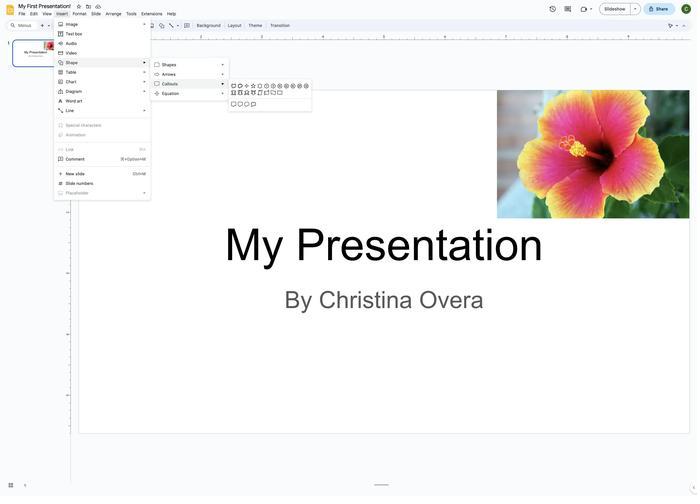 Task type: vqa. For each thing, say whether or not it's contained in the screenshot.
All versions in the list box
no



Task type: locate. For each thing, give the bounding box(es) containing it.
ta
[[66, 70, 70, 75]]

2 vertical spatial a
[[66, 133, 69, 137]]

0 horizontal spatial s
[[66, 60, 68, 65]]

view
[[43, 11, 52, 17]]

d
[[66, 89, 69, 94]]

w ord art
[[66, 99, 82, 104]]

wave image
[[270, 89, 277, 96]]

characters
[[81, 123, 101, 128]]

application
[[0, 0, 697, 497]]

1 horizontal spatial c
[[162, 82, 165, 86]]

live pointer settings image
[[675, 22, 678, 24]]

0 horizontal spatial art
[[71, 80, 76, 84]]

c allouts
[[162, 82, 178, 86]]

t
[[66, 32, 68, 36]]

a down s hapes at the left
[[162, 72, 165, 77]]

menu
[[52, 0, 151, 448], [142, 0, 229, 421], [229, 79, 312, 111]]

0 vertical spatial art
[[71, 80, 76, 84]]

►
[[143, 23, 146, 26], [143, 61, 146, 64], [222, 63, 225, 66], [143, 71, 146, 74], [222, 73, 225, 76], [143, 80, 146, 83], [222, 82, 225, 86], [143, 90, 146, 93], [222, 92, 225, 95], [143, 109, 146, 112], [143, 191, 146, 195]]

le
[[73, 70, 76, 75]]

32-point star image
[[303, 83, 310, 89]]

navigation
[[0, 34, 66, 497]]

p
[[66, 191, 69, 196]]

lin
[[66, 147, 72, 152]]

i
[[66, 22, 67, 27]]

menu item down numbers in the top of the page
[[54, 188, 150, 198]]

format menu item
[[70, 10, 89, 17]]

b
[[70, 70, 73, 75]]

edit menu item
[[28, 10, 40, 17]]

c up e
[[162, 82, 165, 86]]

3 row from the top
[[231, 101, 310, 108]]

extensions
[[141, 11, 162, 17]]

edit
[[30, 11, 38, 17]]

► for hape
[[143, 61, 146, 64]]

co
[[66, 157, 71, 162]]

art right ord
[[77, 99, 82, 104]]

a left dio in the left of the page
[[66, 41, 69, 46]]

menu item up nimation
[[58, 122, 146, 128]]

0 vertical spatial a
[[66, 41, 69, 46]]

ment
[[75, 157, 85, 162]]

menu item up ment
[[54, 145, 150, 155]]

ord
[[70, 99, 76, 104]]

row
[[231, 83, 310, 89], [231, 89, 310, 96], [231, 101, 310, 108]]

16-point star image
[[290, 83, 297, 89]]

a inside menu item
[[66, 133, 69, 137]]

up ribbon image
[[231, 89, 237, 96]]

u
[[69, 41, 71, 46]]

c h art
[[66, 80, 76, 84]]

ctrl+m element
[[126, 171, 146, 177]]

help menu item
[[165, 10, 179, 17]]

slid e numbers
[[66, 181, 93, 186]]

lin k
[[66, 147, 74, 152]]

1 horizontal spatial s
[[162, 62, 165, 67]]

s hapes
[[162, 62, 176, 67]]

Star checkbox
[[75, 2, 83, 11]]

i mage
[[66, 22, 78, 27]]

rectangular callout image
[[231, 101, 237, 108]]

► inside menu item
[[143, 191, 146, 195]]

ideo
[[69, 51, 77, 56]]

table b element
[[66, 70, 78, 75]]

arrange menu item
[[103, 10, 124, 17]]

allouts
[[165, 82, 178, 86]]

art
[[71, 80, 76, 84], [77, 99, 82, 104]]

a for nimation
[[66, 133, 69, 137]]

ta b le
[[66, 70, 76, 75]]

e quation
[[162, 91, 179, 96]]

0 horizontal spatial c
[[66, 80, 69, 84]]

slideshow
[[605, 6, 626, 12]]

chart h element
[[66, 80, 78, 84]]

a down spe
[[66, 133, 69, 137]]

file menu item
[[16, 10, 28, 17]]

quation
[[165, 91, 179, 96]]

a
[[66, 41, 69, 46], [162, 72, 165, 77], [66, 133, 69, 137]]

cloud callout image
[[250, 101, 257, 108]]

horizontal scroll image
[[264, 89, 270, 96]]

► for laceholder
[[143, 191, 146, 195]]

iagram
[[69, 89, 82, 94]]

slid
[[66, 181, 73, 186]]

n
[[66, 172, 69, 176]]

explosion 2 image
[[237, 83, 244, 89]]

share
[[656, 6, 668, 12]]

1 vertical spatial art
[[77, 99, 82, 104]]

text box t element
[[66, 32, 84, 36]]

hapes
[[165, 62, 176, 67]]

s up a rrows
[[162, 62, 165, 67]]

cell
[[283, 89, 290, 96], [290, 89, 297, 96], [297, 89, 303, 96], [303, 89, 310, 96], [257, 101, 264, 108]]

insert menu item
[[54, 10, 70, 17]]

ext
[[68, 32, 74, 36]]

a u dio
[[66, 41, 77, 46]]

application containing slideshow
[[0, 0, 697, 497]]

⌘+option+m element
[[113, 156, 146, 162]]

shapes s element
[[162, 62, 178, 67]]

art for c h art
[[71, 80, 76, 84]]

c for h
[[66, 80, 69, 84]]

menu bar containing file
[[16, 8, 179, 18]]

nimation
[[69, 133, 86, 137]]

menu item containing spe
[[58, 122, 146, 128]]

s
[[66, 60, 68, 65], [162, 62, 165, 67]]

► for mage
[[143, 23, 146, 26]]

comment m element
[[66, 157, 86, 162]]

1 vertical spatial a
[[162, 72, 165, 77]]

w
[[66, 99, 70, 104]]

menu bar inside menu bar banner
[[16, 8, 179, 18]]

s down v
[[66, 60, 68, 65]]

12-point star image
[[283, 83, 290, 89]]

⌘+option+m
[[120, 157, 146, 162]]

curved up ribbon image
[[244, 89, 250, 96]]

cell down vertical scroll icon
[[257, 101, 264, 108]]

mage
[[67, 22, 78, 27]]

ctrl+m
[[133, 172, 146, 176]]

s for hape
[[66, 60, 68, 65]]

menu item down characters
[[58, 132, 146, 138]]

co m ment
[[66, 157, 85, 162]]

n ew slide
[[66, 172, 85, 176]]

► for quation
[[222, 92, 225, 95]]

menu bar
[[16, 8, 179, 18]]

c up "d"
[[66, 80, 69, 84]]

cell right double wave image
[[290, 89, 297, 96]]

help
[[167, 11, 176, 17]]

1 horizontal spatial art
[[77, 99, 82, 104]]

c
[[66, 80, 69, 84], [162, 82, 165, 86]]

menu containing s
[[142, 0, 229, 421]]

Menus field
[[8, 21, 38, 30]]

art up d iagram
[[71, 80, 76, 84]]

mode and view toolbar
[[666, 20, 689, 32]]

menu item
[[58, 122, 146, 128], [58, 132, 146, 138], [54, 145, 150, 155], [54, 188, 150, 198]]

image i element
[[66, 22, 80, 27]]

menu item containing a
[[58, 132, 146, 138]]



Task type: describe. For each thing, give the bounding box(es) containing it.
transition
[[270, 23, 290, 28]]

new slide with layout image
[[46, 22, 50, 24]]

cell right the 16-point star icon
[[303, 89, 310, 96]]

background button
[[194, 21, 223, 30]]

menu containing i
[[52, 0, 151, 448]]

t ext box
[[66, 32, 82, 36]]

menu item containing lin
[[54, 145, 150, 155]]

curved down ribbon image
[[250, 89, 257, 96]]

file
[[19, 11, 25, 17]]

c
[[73, 123, 75, 128]]

6-point star image
[[257, 83, 264, 89]]

► for hapes
[[222, 63, 225, 66]]

d iagram
[[66, 89, 82, 94]]

diagram d element
[[66, 89, 84, 94]]

layout button
[[226, 21, 243, 30]]

slide numbers e element
[[66, 181, 95, 186]]

slide
[[91, 11, 101, 17]]

► for iagram
[[143, 90, 146, 93]]

Rename text field
[[16, 2, 74, 10]]

menu bar banner
[[0, 0, 697, 497]]

tools
[[126, 11, 137, 17]]

line q element
[[66, 108, 76, 113]]

vertical scroll image
[[257, 89, 264, 96]]

e
[[162, 91, 165, 96]]

1 row from the top
[[231, 83, 310, 89]]

arrange
[[106, 11, 122, 17]]

start slideshow (⌘+enter) image
[[634, 8, 637, 10]]

numbers
[[76, 181, 93, 186]]

layout
[[228, 23, 242, 28]]

main toolbar
[[37, 21, 293, 30]]

down ribbon image
[[237, 89, 244, 96]]

special characters c element
[[66, 123, 103, 128]]

rrows
[[165, 72, 176, 77]]

⌘k
[[139, 147, 146, 152]]

box
[[75, 32, 82, 36]]

cell right wave image
[[283, 89, 290, 96]]

► for allouts
[[222, 82, 225, 86]]

4-point star image
[[244, 83, 250, 89]]

slide menu item
[[89, 10, 103, 17]]

video v element
[[66, 51, 79, 56]]

v
[[66, 51, 69, 56]]

word art w element
[[66, 99, 84, 104]]

link k element
[[66, 147, 76, 152]]

laceholder
[[69, 191, 89, 196]]

equation e element
[[162, 91, 181, 96]]

view menu item
[[40, 10, 54, 17]]

theme button
[[246, 21, 265, 30]]

7-point star image
[[264, 83, 270, 89]]

24-point star image
[[297, 83, 303, 89]]

ew
[[69, 172, 74, 176]]

art for w ord art
[[77, 99, 82, 104]]

share button
[[644, 3, 676, 15]]

e
[[73, 181, 75, 186]]

spe
[[66, 123, 73, 128]]

v ideo
[[66, 51, 77, 56]]

tools menu item
[[124, 10, 139, 17]]

s hape
[[66, 60, 78, 65]]

arrows a element
[[162, 72, 178, 77]]

8-point star image
[[270, 83, 277, 89]]

format
[[73, 11, 87, 17]]

k
[[72, 147, 74, 152]]

theme
[[249, 23, 262, 28]]

new slide n element
[[66, 172, 86, 176]]

cell right "12-point star" icon
[[297, 89, 303, 96]]

insert image image
[[148, 21, 155, 30]]

transition button
[[268, 21, 293, 30]]

menu item containing p
[[54, 188, 150, 198]]

a for u
[[66, 41, 69, 46]]

shape image
[[158, 21, 165, 30]]

rounded rectangular callout image
[[237, 101, 244, 108]]

background
[[197, 23, 221, 28]]

m
[[71, 157, 75, 162]]

5-point star image
[[250, 83, 257, 89]]

callouts c element
[[162, 82, 180, 86]]

⌘k element
[[132, 147, 146, 153]]

explosion 1 image
[[231, 83, 237, 89]]

a for rrows
[[162, 72, 165, 77]]

dio
[[71, 41, 77, 46]]

2 row from the top
[[231, 89, 310, 96]]

double wave image
[[277, 89, 283, 96]]

slide
[[75, 172, 85, 176]]

c for allouts
[[162, 82, 165, 86]]

10-point star image
[[277, 83, 283, 89]]

oval callout image
[[244, 101, 250, 108]]

p laceholder
[[66, 191, 89, 196]]

insert
[[57, 11, 68, 17]]

hape
[[68, 60, 78, 65]]

a rrows
[[162, 72, 176, 77]]

line
[[66, 108, 74, 113]]

a nimation
[[66, 133, 86, 137]]

spe c ial characters
[[66, 123, 101, 128]]

ial
[[75, 123, 80, 128]]

slideshow button
[[600, 3, 631, 15]]

► for rrows
[[222, 73, 225, 76]]

extensions menu item
[[139, 10, 165, 17]]

audio u element
[[66, 41, 79, 46]]

shape s element
[[66, 60, 80, 65]]

s for hapes
[[162, 62, 165, 67]]

animation a element
[[66, 133, 87, 137]]

placeholder p element
[[66, 191, 90, 196]]

h
[[69, 80, 71, 84]]



